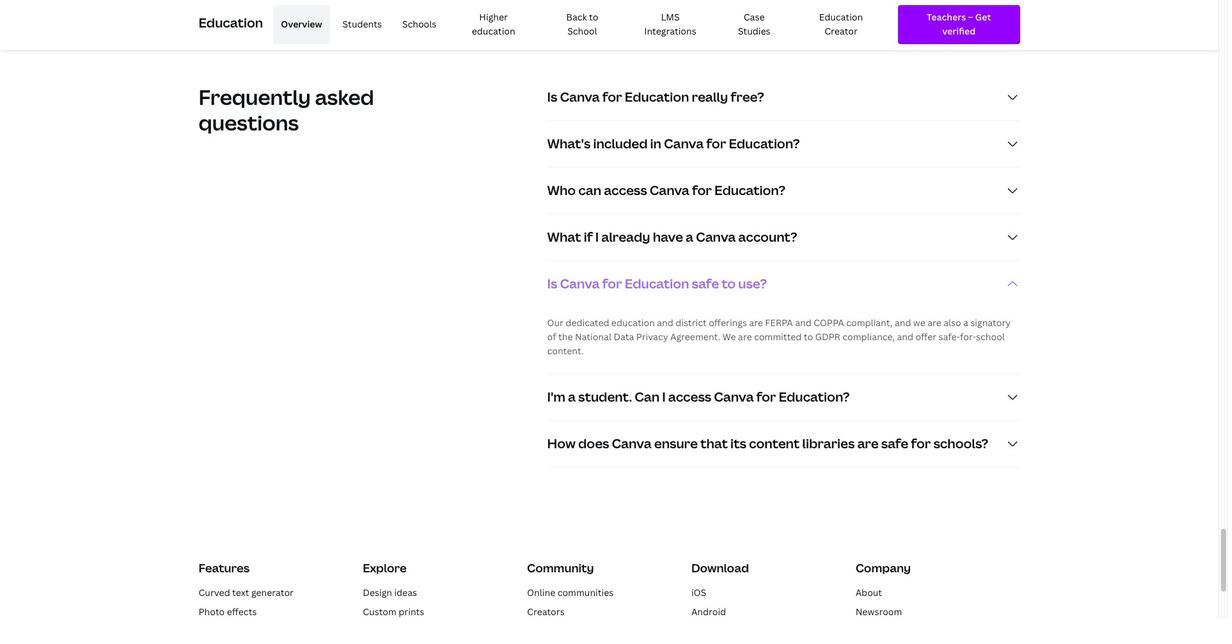 Task type: describe. For each thing, give the bounding box(es) containing it.
back
[[567, 11, 587, 23]]

newsroom link
[[856, 606, 903, 618]]

canva inside who can access canva for education? dropdown button
[[650, 182, 690, 199]]

education creator link
[[795, 5, 888, 44]]

its
[[731, 435, 747, 452]]

android link
[[692, 606, 726, 618]]

menu bar inside education element
[[268, 5, 888, 44]]

to inside our dedicated education and district offerings are ferpa and coppa compliant, and we are also a signatory of the national data privacy agreement. we are committed to gdpr compliance, and offer safe-for-school content.
[[804, 331, 813, 343]]

case studies
[[738, 11, 771, 37]]

for inside the is canva for education really free? dropdown button
[[603, 88, 622, 105]]

higher education link
[[449, 5, 538, 44]]

overview link
[[273, 5, 330, 44]]

canva inside what's included in canva for education? dropdown button
[[664, 135, 704, 152]]

custom prints link
[[363, 606, 424, 618]]

case studies link
[[719, 5, 790, 44]]

have
[[653, 228, 683, 246]]

what if i already have a canva account?
[[547, 228, 798, 246]]

about link
[[856, 587, 883, 599]]

design ideas link
[[363, 587, 417, 599]]

text
[[232, 587, 249, 599]]

to inside 'dropdown button'
[[722, 275, 736, 292]]

company
[[856, 560, 911, 576]]

canva inside the is canva for education really free? dropdown button
[[560, 88, 600, 105]]

agreement.
[[671, 331, 721, 343]]

for inside who can access canva for education? dropdown button
[[692, 182, 712, 199]]

does
[[578, 435, 609, 452]]

online communities link
[[527, 587, 614, 599]]

education inside our dedicated education and district offerings are ferpa and coppa compliant, and we are also a signatory of the national data privacy agreement. we are committed to gdpr compliance, and offer safe-for-school content.
[[612, 317, 655, 329]]

content
[[749, 435, 800, 452]]

photo effects link
[[199, 606, 257, 618]]

a inside our dedicated education and district offerings are ferpa and coppa compliant, and we are also a signatory of the national data privacy agreement. we are committed to gdpr compliance, and offer safe-for-school content.
[[964, 317, 969, 329]]

students link
[[335, 5, 390, 44]]

and left we
[[895, 317, 912, 329]]

really
[[692, 88, 728, 105]]

our dedicated education and district offerings are ferpa and coppa compliant, and we are also a signatory of the national data privacy agreement. we are committed to gdpr compliance, and offer safe-for-school content.
[[547, 317, 1011, 357]]

schools?
[[934, 435, 989, 452]]

to inside back to school
[[589, 11, 599, 23]]

schools link
[[395, 5, 444, 44]]

is canva for education safe to use? button
[[547, 261, 1020, 307]]

canva inside what if i already have a canva account? dropdown button
[[696, 228, 736, 246]]

safe inside the how does canva ensure that its content libraries are safe for schools? dropdown button
[[882, 435, 909, 452]]

safe-
[[939, 331, 960, 343]]

if
[[584, 228, 593, 246]]

schools
[[402, 18, 437, 30]]

ios link
[[692, 587, 707, 599]]

education inside menu bar
[[472, 25, 516, 37]]

safe inside is canva for education safe to use? 'dropdown button'
[[692, 275, 719, 292]]

ios
[[692, 587, 707, 599]]

ferpa
[[766, 317, 793, 329]]

frequently
[[199, 83, 311, 111]]

case
[[744, 11, 765, 23]]

download
[[692, 560, 749, 576]]

dedicated
[[566, 317, 610, 329]]

education? for what's included in canva for education?
[[729, 135, 800, 152]]

and right the ferpa on the bottom of page
[[796, 317, 812, 329]]

account?
[[739, 228, 798, 246]]

access inside dropdown button
[[669, 388, 712, 406]]

explore
[[363, 560, 407, 576]]

education creator
[[820, 11, 863, 37]]

can
[[579, 182, 602, 199]]

creator
[[825, 25, 858, 37]]

and up privacy
[[657, 317, 674, 329]]

education inside dropdown button
[[625, 88, 689, 105]]

what if i already have a canva account? button
[[547, 214, 1020, 260]]

is for is canva for education safe to use?
[[547, 275, 558, 292]]

features
[[199, 560, 250, 576]]

back to school
[[567, 11, 599, 37]]

frequently asked questions
[[199, 83, 374, 136]]

education? inside i'm a student. can i access canva for education? dropdown button
[[779, 388, 850, 406]]

custom prints
[[363, 606, 424, 618]]

i'm a student. can i access canva for education? button
[[547, 374, 1020, 420]]

privacy
[[637, 331, 668, 343]]

content.
[[547, 345, 584, 357]]

use?
[[739, 275, 767, 292]]

for inside what's included in canva for education? dropdown button
[[707, 135, 726, 152]]

higher education
[[472, 11, 516, 37]]

we
[[723, 331, 736, 343]]

access inside dropdown button
[[604, 182, 647, 199]]

what's included in canva for education? button
[[547, 121, 1020, 167]]

offerings
[[709, 317, 747, 329]]

for inside i'm a student. can i access canva for education? dropdown button
[[757, 388, 777, 406]]

canva inside is canva for education safe to use? 'dropdown button'
[[560, 275, 600, 292]]

compliance,
[[843, 331, 895, 343]]

school
[[977, 331, 1005, 343]]

higher
[[480, 11, 508, 23]]

free?
[[731, 88, 765, 105]]

what
[[547, 228, 581, 246]]



Task type: locate. For each thing, give the bounding box(es) containing it.
a
[[686, 228, 694, 246], [964, 317, 969, 329], [568, 388, 576, 406]]

canva up have
[[650, 182, 690, 199]]

canva up dedicated
[[560, 275, 600, 292]]

can
[[635, 388, 660, 406]]

canva
[[560, 88, 600, 105], [664, 135, 704, 152], [650, 182, 690, 199], [696, 228, 736, 246], [560, 275, 600, 292], [714, 388, 754, 406], [612, 435, 652, 452]]

0 horizontal spatial to
[[589, 11, 599, 23]]

education? down free?
[[729, 135, 800, 152]]

1 horizontal spatial education
[[612, 317, 655, 329]]

is canva for education safe to use?
[[547, 275, 767, 292]]

communities
[[558, 587, 614, 599]]

education down the higher
[[472, 25, 516, 37]]

signatory
[[971, 317, 1011, 329]]

0 vertical spatial education
[[472, 25, 516, 37]]

offer
[[916, 331, 937, 343]]

newsroom
[[856, 606, 903, 618]]

i inside dropdown button
[[596, 228, 599, 246]]

photo effects
[[199, 606, 257, 618]]

for inside is canva for education safe to use? 'dropdown button'
[[603, 275, 622, 292]]

1 horizontal spatial access
[[669, 388, 712, 406]]

for down what's included in canva for education?
[[692, 182, 712, 199]]

1 vertical spatial i
[[662, 388, 666, 406]]

1 vertical spatial education?
[[715, 182, 786, 199]]

is inside dropdown button
[[547, 88, 558, 105]]

we
[[914, 317, 926, 329]]

0 vertical spatial access
[[604, 182, 647, 199]]

who can access canva for education? button
[[547, 167, 1020, 214]]

coppa
[[814, 317, 845, 329]]

of
[[547, 331, 556, 343]]

1 is from the top
[[547, 88, 558, 105]]

student.
[[578, 388, 632, 406]]

is canva for education really free? button
[[547, 74, 1020, 120]]

education? inside what's included in canva for education? dropdown button
[[729, 135, 800, 152]]

education up data
[[612, 317, 655, 329]]

data
[[614, 331, 634, 343]]

0 vertical spatial to
[[589, 11, 599, 23]]

libraries
[[803, 435, 855, 452]]

photo
[[199, 606, 225, 618]]

menu bar containing higher education
[[268, 5, 888, 44]]

is inside 'dropdown button'
[[547, 275, 558, 292]]

online communities
[[527, 587, 614, 599]]

effects
[[227, 606, 257, 618]]

i right can
[[662, 388, 666, 406]]

custom
[[363, 606, 397, 618]]

back to school link
[[543, 5, 622, 44]]

teachers – get verified image
[[910, 10, 1009, 39]]

2 horizontal spatial to
[[804, 331, 813, 343]]

i'm
[[547, 388, 566, 406]]

education inside 'dropdown button'
[[625, 275, 689, 292]]

prints
[[399, 606, 424, 618]]

0 horizontal spatial a
[[568, 388, 576, 406]]

education? up account?
[[715, 182, 786, 199]]

1 horizontal spatial i
[[662, 388, 666, 406]]

for up the included
[[603, 88, 622, 105]]

how
[[547, 435, 576, 452]]

education? inside who can access canva for education? dropdown button
[[715, 182, 786, 199]]

curved
[[199, 587, 230, 599]]

canva right does
[[612, 435, 652, 452]]

creators link
[[527, 606, 565, 618]]

1 horizontal spatial a
[[686, 228, 694, 246]]

are inside dropdown button
[[858, 435, 879, 452]]

a right i'm
[[568, 388, 576, 406]]

0 vertical spatial safe
[[692, 275, 719, 292]]

0 horizontal spatial i
[[596, 228, 599, 246]]

for inside the how does canva ensure that its content libraries are safe for schools? dropdown button
[[911, 435, 931, 452]]

creators
[[527, 606, 565, 618]]

menu bar
[[268, 5, 888, 44]]

gdpr
[[816, 331, 841, 343]]

overview
[[281, 18, 322, 30]]

2 vertical spatial a
[[568, 388, 576, 406]]

national
[[575, 331, 612, 343]]

are
[[750, 317, 763, 329], [928, 317, 942, 329], [738, 331, 752, 343], [858, 435, 879, 452]]

design ideas
[[363, 587, 417, 599]]

to left use?
[[722, 275, 736, 292]]

i right if
[[596, 228, 599, 246]]

to
[[589, 11, 599, 23], [722, 275, 736, 292], [804, 331, 813, 343]]

canva up its
[[714, 388, 754, 406]]

1 vertical spatial is
[[547, 275, 558, 292]]

canva right in
[[664, 135, 704, 152]]

online
[[527, 587, 556, 599]]

what's
[[547, 135, 591, 152]]

for left schools?
[[911, 435, 931, 452]]

is for is canva for education really free?
[[547, 88, 558, 105]]

canva inside i'm a student. can i access canva for education? dropdown button
[[714, 388, 754, 406]]

a right have
[[686, 228, 694, 246]]

for up the how does canva ensure that its content libraries are safe for schools?
[[757, 388, 777, 406]]

curved text generator
[[199, 587, 294, 599]]

ideas
[[394, 587, 417, 599]]

the
[[559, 331, 573, 343]]

0 vertical spatial a
[[686, 228, 694, 246]]

integrations
[[645, 25, 697, 37]]

canva inside the how does canva ensure that its content libraries are safe for schools? dropdown button
[[612, 435, 652, 452]]

community
[[527, 560, 594, 576]]

that
[[701, 435, 728, 452]]

and
[[657, 317, 674, 329], [796, 317, 812, 329], [895, 317, 912, 329], [897, 331, 914, 343]]

canva on tablets image
[[199, 0, 1020, 11]]

education? up libraries
[[779, 388, 850, 406]]

education?
[[729, 135, 800, 152], [715, 182, 786, 199], [779, 388, 850, 406]]

a right also
[[964, 317, 969, 329]]

ensure
[[654, 435, 698, 452]]

is up our
[[547, 275, 558, 292]]

about
[[856, 587, 883, 599]]

to right back
[[589, 11, 599, 23]]

access right can
[[669, 388, 712, 406]]

0 horizontal spatial safe
[[692, 275, 719, 292]]

generator
[[251, 587, 294, 599]]

2 vertical spatial education?
[[779, 388, 850, 406]]

studies
[[738, 25, 771, 37]]

how does canva ensure that its content libraries are safe for schools? button
[[547, 421, 1020, 467]]

2 horizontal spatial a
[[964, 317, 969, 329]]

canva right have
[[696, 228, 736, 246]]

for down 'really'
[[707, 135, 726, 152]]

committed
[[754, 331, 802, 343]]

included
[[594, 135, 648, 152]]

1 horizontal spatial to
[[722, 275, 736, 292]]

0 vertical spatial i
[[596, 228, 599, 246]]

a inside what if i already have a canva account? dropdown button
[[686, 228, 694, 246]]

education? for who can access canva for education?
[[715, 182, 786, 199]]

students
[[343, 18, 382, 30]]

a inside i'm a student. can i access canva for education? dropdown button
[[568, 388, 576, 406]]

1 vertical spatial a
[[964, 317, 969, 329]]

education
[[472, 25, 516, 37], [612, 317, 655, 329]]

0 horizontal spatial education
[[472, 25, 516, 37]]

asked
[[315, 83, 374, 111]]

design
[[363, 587, 392, 599]]

what's included in canva for education?
[[547, 135, 800, 152]]

0 vertical spatial education?
[[729, 135, 800, 152]]

1 vertical spatial education
[[612, 317, 655, 329]]

lms integrations
[[645, 11, 697, 37]]

already
[[602, 228, 651, 246]]

2 vertical spatial to
[[804, 331, 813, 343]]

for up dedicated
[[603, 275, 622, 292]]

0 horizontal spatial access
[[604, 182, 647, 199]]

and down we
[[897, 331, 914, 343]]

is canva for education really free?
[[547, 88, 765, 105]]

is
[[547, 88, 558, 105], [547, 275, 558, 292]]

1 vertical spatial safe
[[882, 435, 909, 452]]

1 vertical spatial access
[[669, 388, 712, 406]]

curved text generator link
[[199, 587, 294, 599]]

education
[[820, 11, 863, 23], [199, 14, 263, 31], [625, 88, 689, 105], [625, 275, 689, 292]]

to left gdpr
[[804, 331, 813, 343]]

canva up the what's
[[560, 88, 600, 105]]

2 is from the top
[[547, 275, 558, 292]]

1 horizontal spatial safe
[[882, 435, 909, 452]]

education element
[[199, 0, 1020, 49]]

i
[[596, 228, 599, 246], [662, 388, 666, 406]]

safe
[[692, 275, 719, 292], [882, 435, 909, 452]]

1 vertical spatial to
[[722, 275, 736, 292]]

i inside dropdown button
[[662, 388, 666, 406]]

who can access canva for education?
[[547, 182, 786, 199]]

android
[[692, 606, 726, 618]]

is up the what's
[[547, 88, 558, 105]]

who
[[547, 182, 576, 199]]

compliant,
[[847, 317, 893, 329]]

also
[[944, 317, 962, 329]]

lms integrations link
[[627, 5, 714, 44]]

0 vertical spatial is
[[547, 88, 558, 105]]

in
[[651, 135, 662, 152]]

questions
[[199, 109, 299, 136]]

school
[[568, 25, 597, 37]]

access right the can
[[604, 182, 647, 199]]



Task type: vqa. For each thing, say whether or not it's contained in the screenshot.


